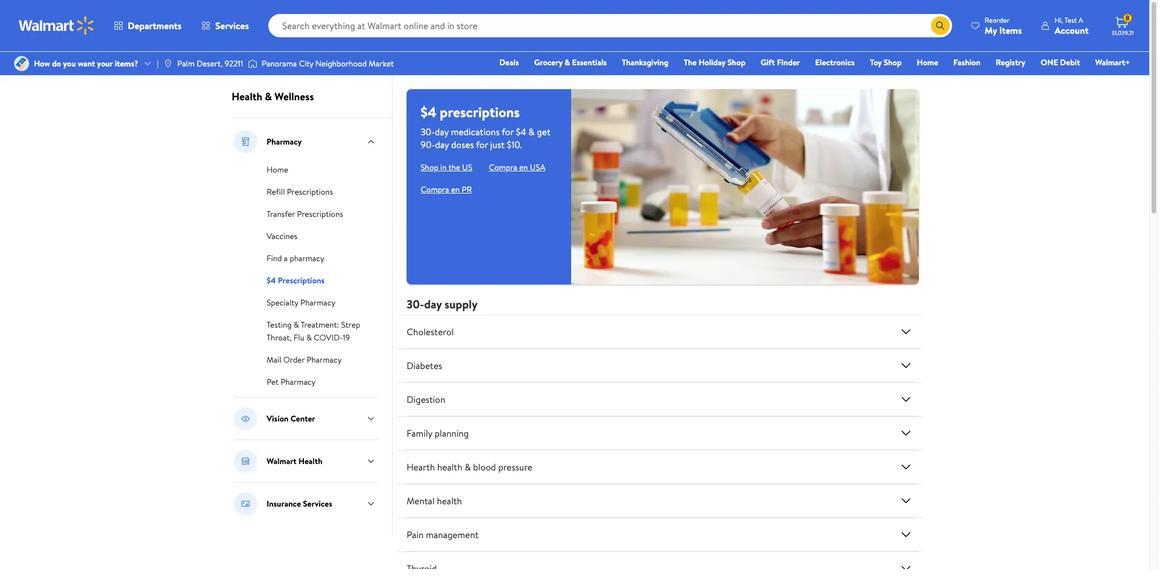 Task type: vqa. For each thing, say whether or not it's contained in the screenshot.
create
no



Task type: describe. For each thing, give the bounding box(es) containing it.
0 horizontal spatial shop
[[421, 162, 439, 173]]

vision
[[267, 413, 289, 425]]

compra en pr
[[421, 184, 472, 196]]

do
[[52, 58, 61, 69]]

planning
[[435, 427, 469, 440]]

1 vertical spatial services
[[303, 498, 332, 510]]

& left wellness
[[265, 89, 272, 104]]

pet pharmacy link
[[267, 375, 316, 388]]

health & wellness
[[232, 89, 314, 104]]

vision center image
[[234, 407, 257, 431]]

just
[[490, 138, 505, 151]]

health for hearth
[[437, 461, 463, 474]]

pharmacy right 'pharmacy' image
[[267, 136, 302, 148]]

one
[[1041, 57, 1059, 68]]

pharmacy
[[290, 253, 324, 264]]

compra en usa
[[489, 162, 546, 173]]

vision center
[[267, 413, 315, 425]]

pharmacy down the 'order'
[[281, 376, 316, 388]]

services button
[[191, 12, 259, 40]]

pain
[[407, 529, 424, 542]]

refill prescriptions
[[267, 186, 333, 198]]

en for pr
[[451, 184, 460, 196]]

$4 for prescriptions
[[267, 275, 276, 287]]

mental
[[407, 495, 435, 508]]

compra en usa link
[[489, 162, 546, 173]]

you
[[63, 58, 76, 69]]

0 horizontal spatial for
[[476, 138, 488, 151]]

search icon image
[[936, 21, 945, 30]]

registry link
[[991, 56, 1031, 69]]

order
[[283, 354, 305, 366]]

testing & treatment: strep throat, flu & covid-19
[[267, 319, 360, 344]]

one debit link
[[1036, 56, 1086, 69]]

$10.
[[507, 138, 522, 151]]

family planning image
[[899, 427, 913, 441]]

pain management image
[[899, 528, 913, 542]]

hearth health & blood pressure image
[[899, 460, 913, 474]]

|
[[157, 58, 159, 69]]

strep
[[341, 319, 360, 331]]

specialty
[[267, 297, 299, 309]]

prescriptions for refill prescriptions
[[287, 186, 333, 198]]

hearth health & blood pressure
[[407, 461, 533, 474]]

test
[[1065, 15, 1077, 25]]

supply
[[445, 296, 478, 312]]

8 $1,039.21
[[1112, 13, 1134, 37]]

health for mental
[[437, 495, 462, 508]]

$1,039.21
[[1112, 29, 1134, 37]]

pharmacy image
[[234, 130, 257, 153]]

a
[[1079, 15, 1084, 25]]

testing & treatment: strep throat, flu & covid-19 link
[[267, 318, 360, 344]]

1 horizontal spatial shop
[[728, 57, 746, 68]]

transfer prescriptions
[[267, 208, 343, 220]]

panorama
[[262, 58, 297, 69]]

the holiday shop link
[[679, 56, 751, 69]]

Search search field
[[268, 14, 952, 37]]

pharmacy down covid-
[[307, 354, 342, 366]]

my
[[985, 24, 997, 36]]

a
[[284, 253, 288, 264]]

find a pharmacy
[[267, 253, 324, 264]]

$4 for prescriptions
[[421, 102, 437, 122]]

insurance services
[[267, 498, 332, 510]]

& up flu
[[294, 319, 299, 331]]

us
[[462, 162, 472, 173]]

how do you want your items?
[[34, 58, 138, 69]]

the holiday shop
[[684, 57, 746, 68]]

pharmacy up treatment:
[[300, 297, 336, 309]]

grocery & essentials
[[534, 57, 607, 68]]

30-day supply
[[407, 296, 478, 312]]

toy
[[870, 57, 882, 68]]

the
[[449, 162, 460, 173]]

center
[[291, 413, 315, 425]]

departments button
[[104, 12, 191, 40]]

grocery & essentials link
[[529, 56, 612, 69]]

family
[[407, 427, 433, 440]]

palm desert, 92211
[[177, 58, 243, 69]]

how
[[34, 58, 50, 69]]

your
[[97, 58, 113, 69]]

neighborhood
[[316, 58, 367, 69]]

mail
[[267, 354, 281, 366]]

holiday
[[699, 57, 726, 68]]

1 vertical spatial home
[[267, 164, 288, 176]]

thanksgiving
[[622, 57, 669, 68]]

deals
[[500, 57, 519, 68]]

walmart
[[267, 456, 297, 467]]

 image for palm
[[163, 59, 173, 68]]

registry
[[996, 57, 1026, 68]]

management
[[426, 529, 479, 542]]

account
[[1055, 24, 1089, 36]]

pet
[[267, 376, 279, 388]]

finder
[[777, 57, 800, 68]]

flu
[[294, 332, 305, 344]]

prescriptions
[[440, 102, 520, 122]]

pet pharmacy
[[267, 376, 316, 388]]

pr
[[462, 184, 472, 196]]

find
[[267, 253, 282, 264]]

in
[[440, 162, 447, 173]]

& right flu
[[306, 332, 312, 344]]

& inside $4 prescriptions 30-day medications for $4 & get 90-day doses for just $10.
[[529, 125, 535, 138]]

diabetes image
[[899, 359, 913, 373]]

walmart+
[[1096, 57, 1130, 68]]

mental health
[[407, 495, 462, 508]]

Walmart Site-Wide search field
[[268, 14, 952, 37]]



Task type: locate. For each thing, give the bounding box(es) containing it.
refill prescriptions link
[[267, 185, 333, 198]]

palm
[[177, 58, 195, 69]]

cholesterol image
[[899, 325, 913, 339]]

digestion
[[407, 393, 446, 406]]

$4
[[421, 102, 437, 122], [516, 125, 526, 138], [267, 275, 276, 287]]

0 vertical spatial prescriptions
[[287, 186, 333, 198]]

testing
[[267, 319, 292, 331]]

1 horizontal spatial services
[[303, 498, 332, 510]]

 image right |
[[163, 59, 173, 68]]

essentials
[[572, 57, 607, 68]]

$4 up "90-"
[[421, 102, 437, 122]]

for right medications
[[502, 125, 514, 138]]

health right walmart
[[299, 456, 323, 467]]

30-
[[421, 125, 435, 138], [407, 296, 424, 312]]

1 vertical spatial 30-
[[407, 296, 424, 312]]

1 vertical spatial en
[[451, 184, 460, 196]]

services right insurance
[[303, 498, 332, 510]]

prescriptions down refill prescriptions
[[297, 208, 343, 220]]

30- left doses
[[421, 125, 435, 138]]

walmart image
[[19, 16, 95, 35]]

fashion link
[[949, 56, 986, 69]]

home up refill
[[267, 164, 288, 176]]

90-
[[421, 138, 435, 151]]

grocery
[[534, 57, 563, 68]]

92211
[[225, 58, 243, 69]]

1 vertical spatial prescriptions
[[297, 208, 343, 220]]

 image right 92211
[[248, 58, 257, 69]]

one debit
[[1041, 57, 1080, 68]]

mail order pharmacy link
[[267, 353, 342, 366]]

0 vertical spatial $4
[[421, 102, 437, 122]]

want
[[78, 58, 95, 69]]

0 vertical spatial en
[[519, 162, 528, 173]]

 image
[[248, 58, 257, 69], [163, 59, 173, 68]]

1 vertical spatial health
[[299, 456, 323, 467]]

deals link
[[494, 56, 524, 69]]

family planning
[[407, 427, 469, 440]]

home link
[[912, 56, 944, 69], [267, 163, 288, 176]]

shop right holiday
[[728, 57, 746, 68]]

30- up cholesterol in the left bottom of the page
[[407, 296, 424, 312]]

$4 down find
[[267, 275, 276, 287]]

treatment:
[[301, 319, 339, 331]]

0 vertical spatial health
[[437, 461, 463, 474]]

&
[[565, 57, 570, 68], [265, 89, 272, 104], [529, 125, 535, 138], [294, 319, 299, 331], [306, 332, 312, 344], [465, 461, 471, 474]]

city
[[299, 58, 314, 69]]

1 horizontal spatial  image
[[248, 58, 257, 69]]

shop
[[728, 57, 746, 68], [884, 57, 902, 68], [421, 162, 439, 173]]

digestion image
[[899, 393, 913, 407]]

prescriptions for $4 prescriptions
[[278, 275, 325, 287]]

transfer prescriptions link
[[267, 207, 343, 220]]

thanksgiving link
[[617, 56, 674, 69]]

debit
[[1061, 57, 1080, 68]]

panorama city neighborhood market
[[262, 58, 394, 69]]

0 vertical spatial services
[[215, 19, 249, 32]]

hi, test a account
[[1055, 15, 1089, 36]]

health down 92211
[[232, 89, 262, 104]]

pharmacy
[[267, 136, 302, 148], [300, 297, 336, 309], [307, 354, 342, 366], [281, 376, 316, 388]]

0 horizontal spatial home link
[[267, 163, 288, 176]]

hi,
[[1055, 15, 1064, 25]]

1 horizontal spatial health
[[299, 456, 323, 467]]

health right hearth at the left of page
[[437, 461, 463, 474]]

day
[[435, 125, 449, 138], [435, 138, 449, 151], [424, 296, 442, 312]]

usa
[[530, 162, 546, 173]]

gift finder
[[761, 57, 800, 68]]

compra down just
[[489, 162, 517, 173]]

& left the blood
[[465, 461, 471, 474]]

1 vertical spatial compra
[[421, 184, 449, 196]]

for left just
[[476, 138, 488, 151]]

electronics
[[815, 57, 855, 68]]

19
[[343, 332, 350, 344]]

home link up refill
[[267, 163, 288, 176]]

shop in the us
[[421, 162, 472, 173]]

& left get
[[529, 125, 535, 138]]

0 vertical spatial compra
[[489, 162, 517, 173]]

prescriptions up transfer prescriptions link
[[287, 186, 333, 198]]

& right grocery on the top of the page
[[565, 57, 570, 68]]

blood
[[473, 461, 496, 474]]

0 vertical spatial home link
[[912, 56, 944, 69]]

toy shop link
[[865, 56, 907, 69]]

home down the search icon
[[917, 57, 939, 68]]

mail order pharmacy
[[267, 354, 342, 366]]

walmart+ link
[[1090, 56, 1136, 69]]

en left usa on the top
[[519, 162, 528, 173]]

home link down the search icon
[[912, 56, 944, 69]]

0 vertical spatial 30-
[[421, 125, 435, 138]]

 image for panorama
[[248, 58, 257, 69]]

1 horizontal spatial en
[[519, 162, 528, 173]]

compra for compra en pr
[[421, 184, 449, 196]]

health
[[437, 461, 463, 474], [437, 495, 462, 508]]

departments
[[128, 19, 182, 32]]

get
[[537, 125, 551, 138]]

en left pr
[[451, 184, 460, 196]]

throat,
[[267, 332, 292, 344]]

covid-
[[314, 332, 343, 344]]

items?
[[115, 58, 138, 69]]

30- inside $4 prescriptions 30-day medications for $4 & get 90-day doses for just $10.
[[421, 125, 435, 138]]

walmart health image
[[234, 450, 257, 473]]

0 horizontal spatial health
[[232, 89, 262, 104]]

prescriptions for transfer prescriptions
[[297, 208, 343, 220]]

0 horizontal spatial en
[[451, 184, 460, 196]]

toy shop
[[870, 57, 902, 68]]

0 vertical spatial home
[[917, 57, 939, 68]]

services up 92211
[[215, 19, 249, 32]]

pressure
[[498, 461, 533, 474]]

2 vertical spatial prescriptions
[[278, 275, 325, 287]]

diabetes
[[407, 359, 442, 372]]

0 horizontal spatial compra
[[421, 184, 449, 196]]

electronics link
[[810, 56, 860, 69]]

0 horizontal spatial home
[[267, 164, 288, 176]]

pain management
[[407, 529, 479, 542]]

items
[[1000, 24, 1022, 36]]

thyroid image
[[899, 562, 913, 570]]

market
[[369, 58, 394, 69]]

0 horizontal spatial  image
[[163, 59, 173, 68]]

shop left in
[[421, 162, 439, 173]]

1 horizontal spatial home link
[[912, 56, 944, 69]]

$4 left get
[[516, 125, 526, 138]]

specialty pharmacy
[[267, 297, 336, 309]]

health right mental
[[437, 495, 462, 508]]

shop right the 'toy'
[[884, 57, 902, 68]]

8
[[1126, 13, 1130, 23]]

1 horizontal spatial home
[[917, 57, 939, 68]]

1 horizontal spatial $4
[[421, 102, 437, 122]]

1 vertical spatial health
[[437, 495, 462, 508]]

1 vertical spatial home link
[[267, 163, 288, 176]]

medications
[[451, 125, 500, 138]]

walmart insurance services image
[[234, 493, 257, 516]]

$4 inside $4 prescriptions link
[[267, 275, 276, 287]]

0 horizontal spatial $4
[[267, 275, 276, 287]]

find a pharmacy link
[[267, 252, 324, 264]]

 image
[[14, 56, 29, 71]]

services inside popup button
[[215, 19, 249, 32]]

compra for compra en usa
[[489, 162, 517, 173]]

2 horizontal spatial shop
[[884, 57, 902, 68]]

compra down in
[[421, 184, 449, 196]]

en
[[519, 162, 528, 173], [451, 184, 460, 196]]

compra en pr link
[[421, 184, 472, 196]]

fashion
[[954, 57, 981, 68]]

$4 prescriptions 30-day medications for $4 & get 90-day doses for just $10.
[[421, 102, 551, 151]]

for
[[502, 125, 514, 138], [476, 138, 488, 151]]

insurance
[[267, 498, 301, 510]]

2 vertical spatial $4
[[267, 275, 276, 287]]

0 vertical spatial health
[[232, 89, 262, 104]]

0 horizontal spatial services
[[215, 19, 249, 32]]

1 horizontal spatial compra
[[489, 162, 517, 173]]

desert,
[[197, 58, 223, 69]]

mental health image
[[899, 494, 913, 508]]

2 horizontal spatial $4
[[516, 125, 526, 138]]

prescriptions up specialty pharmacy link
[[278, 275, 325, 287]]

the
[[684, 57, 697, 68]]

en for usa
[[519, 162, 528, 173]]

reorder my items
[[985, 15, 1022, 36]]

cholesterol
[[407, 326, 454, 338]]

walmart health
[[267, 456, 323, 467]]

1 vertical spatial $4
[[516, 125, 526, 138]]

1 horizontal spatial for
[[502, 125, 514, 138]]



